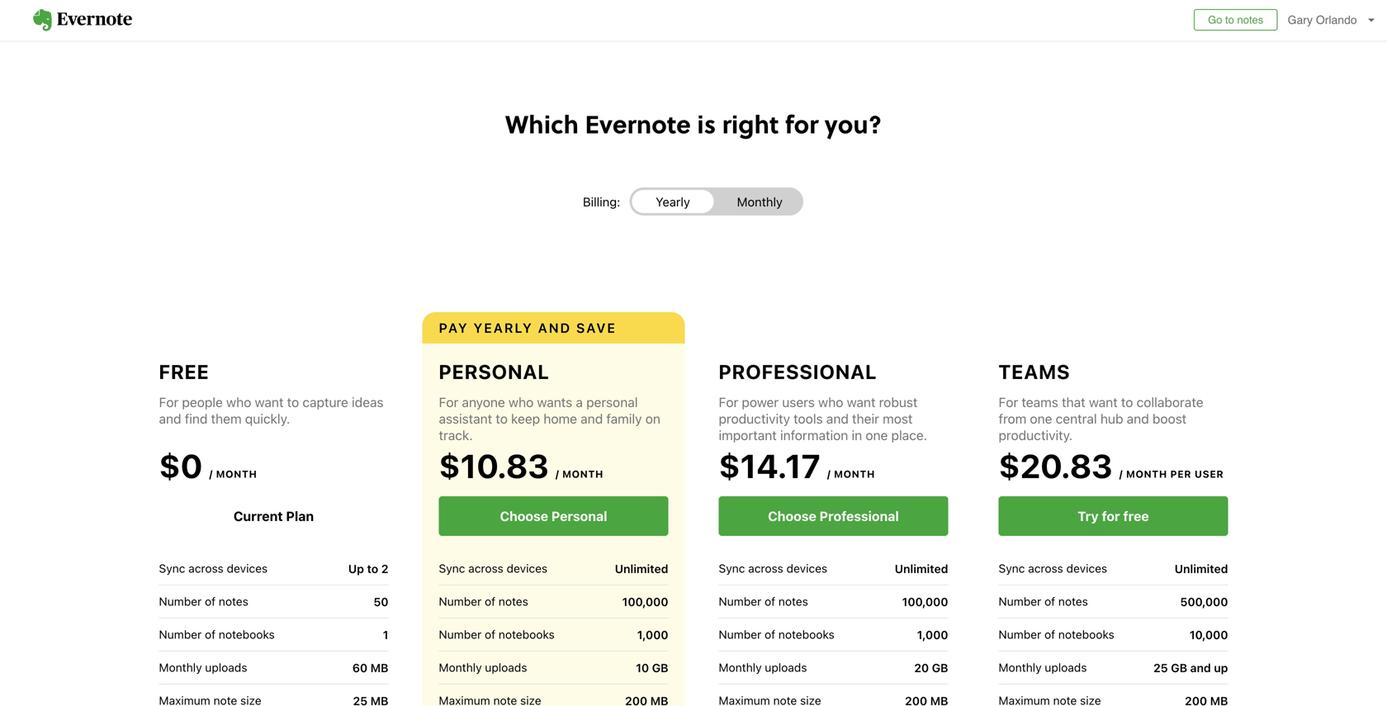 Task type: locate. For each thing, give the bounding box(es) containing it.
and
[[159, 411, 181, 427], [581, 411, 603, 427], [827, 411, 849, 427], [1127, 411, 1150, 427], [1191, 661, 1212, 675]]

for up the from
[[999, 394, 1019, 410]]

0 horizontal spatial 100,000
[[623, 595, 669, 609]]

sync across devices for 25 gb and up
[[999, 562, 1108, 575]]

keep
[[511, 411, 540, 427]]

1 / from the left
[[209, 468, 213, 480]]

month inside $10.83 / month
[[563, 468, 604, 480]]

0 vertical spatial for
[[785, 106, 819, 141]]

notes for 10 gb
[[499, 595, 529, 608]]

3 number of notes from the left
[[719, 595, 809, 608]]

1 horizontal spatial gb
[[932, 661, 949, 675]]

sync across devices down choose personal
[[439, 562, 548, 575]]

1 horizontal spatial one
[[1030, 411, 1053, 427]]

important
[[719, 427, 777, 443]]

monthly
[[737, 194, 783, 209], [159, 661, 202, 674], [439, 661, 482, 674], [719, 661, 762, 674], [999, 661, 1042, 674]]

2 100,000 from the left
[[903, 595, 949, 609]]

1 horizontal spatial 1,000
[[917, 628, 949, 642]]

assistant
[[439, 411, 492, 427]]

2 who from the left
[[509, 394, 534, 410]]

want up their
[[847, 394, 876, 410]]

0 horizontal spatial who
[[226, 394, 251, 410]]

want up quickly. in the bottom of the page
[[255, 394, 284, 410]]

/ inside $20.83 / month per user
[[1120, 468, 1124, 480]]

3 devices from the left
[[787, 562, 828, 575]]

number of notes for 20 gb
[[719, 595, 809, 608]]

2 horizontal spatial who
[[819, 394, 844, 410]]

and right hub
[[1127, 411, 1150, 427]]

20
[[915, 661, 929, 675]]

month inside '$14.17 / month'
[[834, 468, 876, 480]]

place.
[[892, 427, 928, 443]]

to left keep
[[496, 411, 508, 427]]

and inside the for power users who want robust productivity tools and their most important information in one place.
[[827, 411, 849, 427]]

2 for from the left
[[439, 394, 459, 410]]

month inside $0 / month
[[216, 468, 257, 480]]

2 sync from the left
[[439, 562, 465, 575]]

0 horizontal spatial unlimited
[[615, 562, 669, 576]]

3 sync from the left
[[719, 562, 745, 575]]

gb right 20
[[932, 661, 949, 675]]

/ down information
[[828, 468, 831, 480]]

personal
[[587, 394, 638, 410]]

/ inside '$14.17 / month'
[[828, 468, 831, 480]]

choose down $10.83 / month
[[500, 508, 549, 524]]

month
[[216, 468, 257, 480], [563, 468, 604, 480], [834, 468, 876, 480], [1127, 468, 1168, 480]]

month up personal
[[563, 468, 604, 480]]

/ for $14.17
[[828, 468, 831, 480]]

0 vertical spatial one
[[1030, 411, 1053, 427]]

1 horizontal spatial who
[[509, 394, 534, 410]]

for right the "right"
[[785, 106, 819, 141]]

want up hub
[[1089, 394, 1118, 410]]

pay
[[439, 320, 469, 336]]

devices for 60 mb
[[227, 562, 268, 575]]

and inside for people who want to capture ideas and find them quickly.
[[159, 411, 181, 427]]

$14.17 / month
[[719, 446, 876, 485]]

notes inside go to notes link
[[1238, 14, 1264, 26]]

devices
[[227, 562, 268, 575], [507, 562, 548, 575], [787, 562, 828, 575], [1067, 562, 1108, 575]]

want inside for people who want to capture ideas and find them quickly.
[[255, 394, 284, 410]]

notes
[[1238, 14, 1264, 26], [219, 595, 249, 608], [499, 595, 529, 608], [779, 595, 809, 608], [1059, 595, 1089, 608]]

unlimited
[[615, 562, 669, 576], [895, 562, 949, 576], [1175, 562, 1229, 576]]

2 1,000 from the left
[[917, 628, 949, 642]]

2 devices from the left
[[507, 562, 548, 575]]

you?
[[825, 106, 882, 141]]

1 monthly uploads from the left
[[159, 661, 247, 674]]

2 number of notebooks from the left
[[439, 628, 555, 641]]

current plan button
[[159, 496, 389, 536]]

25
[[1154, 661, 1169, 675]]

2 horizontal spatial unlimited
[[1175, 562, 1229, 576]]

0 horizontal spatial one
[[866, 427, 888, 443]]

notes for 20 gb
[[779, 595, 809, 608]]

0 horizontal spatial gb
[[652, 661, 669, 675]]

notebooks for 20
[[779, 628, 835, 641]]

1 who from the left
[[226, 394, 251, 410]]

uploads for 20 gb
[[765, 661, 807, 674]]

60
[[353, 661, 368, 675]]

robust
[[879, 394, 918, 410]]

1 number of notes from the left
[[159, 595, 249, 608]]

3 notebooks from the left
[[779, 628, 835, 641]]

number of notes for 25 gb and up
[[999, 595, 1089, 608]]

devices down try
[[1067, 562, 1108, 575]]

notebooks
[[219, 628, 275, 641], [499, 628, 555, 641], [779, 628, 835, 641], [1059, 628, 1115, 641]]

to inside for anyone who wants a personal assistant to keep home and family on track.
[[496, 411, 508, 427]]

month for $10.83
[[563, 468, 604, 480]]

wants
[[537, 394, 573, 410]]

to up hub
[[1122, 394, 1134, 410]]

who inside for anyone who wants a personal assistant to keep home and family on track.
[[509, 394, 534, 410]]

notebooks for 60
[[219, 628, 275, 641]]

who up them
[[226, 394, 251, 410]]

4 devices from the left
[[1067, 562, 1108, 575]]

and left 'find'
[[159, 411, 181, 427]]

number of notebooks for 25 gb and up
[[999, 628, 1115, 641]]

4 for from the left
[[999, 394, 1019, 410]]

10,000
[[1190, 628, 1229, 642]]

month left per
[[1127, 468, 1168, 480]]

1,000 for 10
[[637, 628, 669, 642]]

and left their
[[827, 411, 849, 427]]

choose professional
[[768, 508, 899, 524]]

3 across from the left
[[749, 562, 784, 575]]

for inside the for teams that want to collaborate from one central hub and boost productivity.
[[999, 394, 1019, 410]]

personal
[[552, 508, 608, 524]]

1 unlimited from the left
[[615, 562, 669, 576]]

2 number of notes from the left
[[439, 595, 529, 608]]

/ up try for free "button"
[[1120, 468, 1124, 480]]

2 gb from the left
[[932, 661, 949, 675]]

2 across from the left
[[469, 562, 504, 575]]

unlimited for 20 gb
[[895, 562, 949, 576]]

devices down current
[[227, 562, 268, 575]]

3 for from the left
[[719, 394, 739, 410]]

1 sync across devices from the left
[[159, 562, 268, 575]]

productivity
[[719, 411, 791, 427]]

1 across from the left
[[189, 562, 224, 575]]

1 horizontal spatial want
[[847, 394, 876, 410]]

their
[[853, 411, 880, 427]]

gb for 10
[[652, 661, 669, 675]]

number of notebooks for 10 gb
[[439, 628, 555, 641]]

3 uploads from the left
[[765, 661, 807, 674]]

2 notebooks from the left
[[499, 628, 555, 641]]

3 number of notebooks from the left
[[719, 628, 835, 641]]

4 / from the left
[[1120, 468, 1124, 480]]

users
[[783, 394, 815, 410]]

choose inside "button"
[[500, 508, 549, 524]]

hub
[[1101, 411, 1124, 427]]

1 sync from the left
[[159, 562, 185, 575]]

100,000
[[623, 595, 669, 609], [903, 595, 949, 609]]

to up quickly. in the bottom of the page
[[287, 394, 299, 410]]

for inside try for free "button"
[[1102, 508, 1121, 524]]

3 sync across devices from the left
[[719, 562, 828, 575]]

which evernote is right for you?
[[505, 106, 882, 141]]

gb for 20
[[932, 661, 949, 675]]

for up assistant
[[439, 394, 459, 410]]

1,000 up 10 gb
[[637, 628, 669, 642]]

1 for from the left
[[159, 394, 179, 410]]

1 devices from the left
[[227, 562, 268, 575]]

for inside the for power users who want robust productivity tools and their most important information in one place.
[[719, 394, 739, 410]]

2 want from the left
[[847, 394, 876, 410]]

uploads for 25 gb and up
[[1045, 661, 1088, 674]]

1 notebooks from the left
[[219, 628, 275, 641]]

3 month from the left
[[834, 468, 876, 480]]

and down the a
[[581, 411, 603, 427]]

1 month from the left
[[216, 468, 257, 480]]

try for free
[[1078, 508, 1150, 524]]

choose down '$14.17 / month'
[[768, 508, 817, 524]]

for left people
[[159, 394, 179, 410]]

want inside the for teams that want to collaborate from one central hub and boost productivity.
[[1089, 394, 1118, 410]]

who
[[226, 394, 251, 410], [509, 394, 534, 410], [819, 394, 844, 410]]

sync across devices for 10 gb
[[439, 562, 548, 575]]

orlando
[[1317, 13, 1358, 26]]

4 across from the left
[[1029, 562, 1064, 575]]

plan
[[286, 508, 314, 524]]

1 gb from the left
[[652, 661, 669, 675]]

who inside the for power users who want robust productivity tools and their most important information in one place.
[[819, 394, 844, 410]]

1 1,000 from the left
[[637, 628, 669, 642]]

for
[[785, 106, 819, 141], [1102, 508, 1121, 524]]

/ inside $0 / month
[[209, 468, 213, 480]]

of
[[205, 595, 216, 608], [485, 595, 496, 608], [765, 595, 776, 608], [1045, 595, 1056, 608], [205, 628, 216, 641], [485, 628, 496, 641], [765, 628, 776, 641], [1045, 628, 1056, 641]]

$14.17
[[719, 446, 821, 485]]

2 horizontal spatial gb
[[1172, 661, 1188, 675]]

for inside for anyone who wants a personal assistant to keep home and family on track.
[[439, 394, 459, 410]]

3 monthly uploads from the left
[[719, 661, 807, 674]]

central
[[1056, 411, 1098, 427]]

2 choose from the left
[[768, 508, 817, 524]]

/
[[209, 468, 213, 480], [556, 468, 560, 480], [828, 468, 831, 480], [1120, 468, 1124, 480]]

1 100,000 from the left
[[623, 595, 669, 609]]

across
[[189, 562, 224, 575], [469, 562, 504, 575], [749, 562, 784, 575], [1029, 562, 1064, 575]]

$20.83 / month per user
[[999, 446, 1225, 485]]

month for $14.17
[[834, 468, 876, 480]]

2 unlimited from the left
[[895, 562, 949, 576]]

monthly uploads
[[159, 661, 247, 674], [439, 661, 527, 674], [719, 661, 807, 674], [999, 661, 1088, 674]]

10
[[636, 661, 649, 675]]

/ inside $10.83 / month
[[556, 468, 560, 480]]

1 vertical spatial for
[[1102, 508, 1121, 524]]

/ for $20.83
[[1120, 468, 1124, 480]]

professional
[[719, 360, 878, 383]]

who inside for people who want to capture ideas and find them quickly.
[[226, 394, 251, 410]]

/ for $0
[[209, 468, 213, 480]]

want
[[255, 394, 284, 410], [847, 394, 876, 410], [1089, 394, 1118, 410]]

for for free
[[159, 394, 179, 410]]

month inside $20.83 / month per user
[[1127, 468, 1168, 480]]

one down teams
[[1030, 411, 1053, 427]]

choose inside button
[[768, 508, 817, 524]]

0 horizontal spatial choose
[[500, 508, 549, 524]]

sync across devices down current
[[159, 562, 268, 575]]

2 sync across devices from the left
[[439, 562, 548, 575]]

1 want from the left
[[255, 394, 284, 410]]

gb right 25 at bottom
[[1172, 661, 1188, 675]]

one
[[1030, 411, 1053, 427], [866, 427, 888, 443]]

to inside for people who want to capture ideas and find them quickly.
[[287, 394, 299, 410]]

up to 2
[[348, 562, 389, 576]]

notes for 60 mb
[[219, 595, 249, 608]]

ideas
[[352, 394, 384, 410]]

1 horizontal spatial unlimited
[[895, 562, 949, 576]]

month up current
[[216, 468, 257, 480]]

1 number of notebooks from the left
[[159, 628, 275, 641]]

sync across devices down try
[[999, 562, 1108, 575]]

2 horizontal spatial want
[[1089, 394, 1118, 410]]

3 who from the left
[[819, 394, 844, 410]]

uploads
[[205, 661, 247, 674], [485, 661, 527, 674], [765, 661, 807, 674], [1045, 661, 1088, 674]]

who for free
[[226, 394, 251, 410]]

monthly for 25 gb and up
[[999, 661, 1042, 674]]

in
[[852, 427, 863, 443]]

2 month from the left
[[563, 468, 604, 480]]

who for personal
[[509, 394, 534, 410]]

gb
[[652, 661, 669, 675], [932, 661, 949, 675], [1172, 661, 1188, 675]]

to right go
[[1226, 14, 1235, 26]]

1 choose from the left
[[500, 508, 549, 524]]

3 unlimited from the left
[[1175, 562, 1229, 576]]

devices down choose personal
[[507, 562, 548, 575]]

month down the in
[[834, 468, 876, 480]]

$10.83
[[439, 446, 549, 485]]

sync across devices
[[159, 562, 268, 575], [439, 562, 548, 575], [719, 562, 828, 575], [999, 562, 1108, 575]]

personal
[[439, 360, 550, 383]]

0 horizontal spatial 1,000
[[637, 628, 669, 642]]

3 / from the left
[[828, 468, 831, 480]]

one inside the for power users who want robust productivity tools and their most important information in one place.
[[866, 427, 888, 443]]

one right the in
[[866, 427, 888, 443]]

/ right $0
[[209, 468, 213, 480]]

notebooks for 10
[[499, 628, 555, 641]]

monthly for 60 mb
[[159, 661, 202, 674]]

productivity.
[[999, 427, 1073, 443]]

4 month from the left
[[1127, 468, 1168, 480]]

for up productivity
[[719, 394, 739, 410]]

which
[[505, 106, 579, 141]]

4 monthly uploads from the left
[[999, 661, 1088, 674]]

gb right 10
[[652, 661, 669, 675]]

choose personal
[[500, 508, 608, 524]]

devices down choose professional
[[787, 562, 828, 575]]

2 uploads from the left
[[485, 661, 527, 674]]

2 / from the left
[[556, 468, 560, 480]]

number of notebooks for 60 mb
[[159, 628, 275, 641]]

family
[[607, 411, 642, 427]]

number of notes for 60 mb
[[159, 595, 249, 608]]

4 notebooks from the left
[[1059, 628, 1115, 641]]

sync
[[159, 562, 185, 575], [439, 562, 465, 575], [719, 562, 745, 575], [999, 562, 1026, 575]]

to
[[1226, 14, 1235, 26], [287, 394, 299, 410], [1122, 394, 1134, 410], [496, 411, 508, 427], [367, 562, 379, 576]]

to inside go to notes link
[[1226, 14, 1235, 26]]

find
[[185, 411, 208, 427]]

number of notebooks for 20 gb
[[719, 628, 835, 641]]

1 horizontal spatial for
[[1102, 508, 1121, 524]]

4 sync from the left
[[999, 562, 1026, 575]]

100,000 up 10
[[623, 595, 669, 609]]

mb
[[371, 661, 389, 675]]

3 want from the left
[[1089, 394, 1118, 410]]

number of notebooks
[[159, 628, 275, 641], [439, 628, 555, 641], [719, 628, 835, 641], [999, 628, 1115, 641]]

for right try
[[1102, 508, 1121, 524]]

sync for 60
[[159, 562, 185, 575]]

100,000 up 20
[[903, 595, 949, 609]]

3 gb from the left
[[1172, 661, 1188, 675]]

1,000 up 20 gb
[[917, 628, 949, 642]]

who up keep
[[509, 394, 534, 410]]

1 horizontal spatial choose
[[768, 508, 817, 524]]

2 monthly uploads from the left
[[439, 661, 527, 674]]

1 vertical spatial one
[[866, 427, 888, 443]]

4 number of notebooks from the left
[[999, 628, 1115, 641]]

up
[[1215, 661, 1229, 675]]

0 horizontal spatial want
[[255, 394, 284, 410]]

number of notes
[[159, 595, 249, 608], [439, 595, 529, 608], [719, 595, 809, 608], [999, 595, 1089, 608]]

sync across devices down choose professional
[[719, 562, 828, 575]]

for inside for people who want to capture ideas and find them quickly.
[[159, 394, 179, 410]]

monthly uploads for 25 gb and up
[[999, 661, 1088, 674]]

4 uploads from the left
[[1045, 661, 1088, 674]]

for people who want to capture ideas and find them quickly.
[[159, 394, 384, 427]]

who up tools
[[819, 394, 844, 410]]

for for teams
[[999, 394, 1019, 410]]

4 number of notes from the left
[[999, 595, 1089, 608]]

/ up choose personal "button"
[[556, 468, 560, 480]]

month for $0
[[216, 468, 257, 480]]

billing:
[[583, 194, 621, 209]]

4 sync across devices from the left
[[999, 562, 1108, 575]]

save
[[577, 320, 617, 336]]

1 horizontal spatial 100,000
[[903, 595, 949, 609]]

1 uploads from the left
[[205, 661, 247, 674]]



Task type: describe. For each thing, give the bounding box(es) containing it.
number of notes for 10 gb
[[439, 595, 529, 608]]

want for teams
[[1089, 394, 1118, 410]]

500,000
[[1181, 595, 1229, 609]]

a
[[576, 394, 583, 410]]

teams
[[1022, 394, 1059, 410]]

gary orlando link
[[1284, 0, 1388, 40]]

devices for 10 gb
[[507, 562, 548, 575]]

information
[[781, 427, 849, 443]]

monthly uploads for 60 mb
[[159, 661, 247, 674]]

25 gb and up
[[1154, 661, 1229, 675]]

choose professional button
[[719, 496, 949, 536]]

home
[[544, 411, 577, 427]]

power
[[742, 394, 779, 410]]

evernote image
[[17, 9, 149, 31]]

teams
[[999, 360, 1071, 383]]

monthly for 10 gb
[[439, 661, 482, 674]]

to left 2
[[367, 562, 379, 576]]

notes for 25 gb and up
[[1059, 595, 1089, 608]]

want inside the for power users who want robust productivity tools and their most important information in one place.
[[847, 394, 876, 410]]

across for 10 gb
[[469, 562, 504, 575]]

gary
[[1288, 13, 1313, 26]]

sync for 25
[[999, 562, 1026, 575]]

anyone
[[462, 394, 505, 410]]

monthly uploads for 20 gb
[[719, 661, 807, 674]]

go
[[1209, 14, 1223, 26]]

2
[[382, 562, 389, 576]]

monthly for 20 gb
[[719, 661, 762, 674]]

notebooks for 25
[[1059, 628, 1115, 641]]

monthly uploads for 10 gb
[[439, 661, 527, 674]]

to inside the for teams that want to collaborate from one central hub and boost productivity.
[[1122, 394, 1134, 410]]

and inside the for teams that want to collaborate from one central hub and boost productivity.
[[1127, 411, 1150, 427]]

that
[[1062, 394, 1086, 410]]

uploads for 60 mb
[[205, 661, 247, 674]]

up
[[348, 562, 364, 576]]

right
[[723, 106, 779, 141]]

10 gb
[[636, 661, 669, 675]]

from
[[999, 411, 1027, 427]]

unlimited for 10 gb
[[615, 562, 669, 576]]

evernote link
[[17, 0, 149, 40]]

$0
[[159, 446, 203, 485]]

go to notes link
[[1195, 9, 1278, 31]]

is
[[697, 106, 716, 141]]

sync across devices for 60 mb
[[159, 562, 268, 575]]

100,000 for 20
[[903, 595, 949, 609]]

per
[[1171, 468, 1192, 480]]

evernote
[[585, 106, 691, 141]]

most
[[883, 411, 913, 427]]

unlimited for 25 gb and up
[[1175, 562, 1229, 576]]

sync for 20
[[719, 562, 745, 575]]

yearly
[[656, 194, 690, 209]]

collaborate
[[1137, 394, 1204, 410]]

1
[[383, 628, 389, 642]]

tools
[[794, 411, 823, 427]]

devices for 20 gb
[[787, 562, 828, 575]]

sync across devices for 20 gb
[[719, 562, 828, 575]]

sync for 10
[[439, 562, 465, 575]]

professional
[[820, 508, 899, 524]]

yearly
[[474, 320, 533, 336]]

people
[[182, 394, 223, 410]]

for for personal
[[439, 394, 459, 410]]

one inside the for teams that want to collaborate from one central hub and boost productivity.
[[1030, 411, 1053, 427]]

boost
[[1153, 411, 1187, 427]]

gb for 25
[[1172, 661, 1188, 675]]

1,000 for 20
[[917, 628, 949, 642]]

try
[[1078, 508, 1099, 524]]

pay yearly and save
[[439, 320, 617, 336]]

20 gb
[[915, 661, 949, 675]]

try for free button
[[999, 496, 1229, 536]]

choose for choose personal
[[500, 508, 549, 524]]

uploads for 10 gb
[[485, 661, 527, 674]]

across for 25 gb and up
[[1029, 562, 1064, 575]]

for anyone who wants a personal assistant to keep home and family on track.
[[439, 394, 661, 443]]

and inside for anyone who wants a personal assistant to keep home and family on track.
[[581, 411, 603, 427]]

60 mb
[[353, 661, 389, 675]]

and left the up
[[1191, 661, 1212, 675]]

for for professional
[[719, 394, 739, 410]]

/ for $10.83
[[556, 468, 560, 480]]

50
[[374, 595, 389, 609]]

gary orlando
[[1288, 13, 1358, 26]]

across for 20 gb
[[749, 562, 784, 575]]

and
[[538, 320, 572, 336]]

choose for choose professional
[[768, 508, 817, 524]]

$20.83
[[999, 446, 1113, 485]]

devices for 25 gb and up
[[1067, 562, 1108, 575]]

current
[[234, 508, 283, 524]]

free
[[159, 360, 210, 383]]

user
[[1195, 468, 1225, 480]]

for power users who want robust productivity tools and their most important information in one place.
[[719, 394, 928, 443]]

100,000 for 10
[[623, 595, 669, 609]]

choose personal button
[[439, 496, 669, 536]]

track.
[[439, 427, 473, 443]]

across for 60 mb
[[189, 562, 224, 575]]

free
[[1124, 508, 1150, 524]]

0 horizontal spatial for
[[785, 106, 819, 141]]

quickly.
[[245, 411, 290, 427]]

$0 / month
[[159, 446, 257, 485]]

month for $20.83
[[1127, 468, 1168, 480]]

on
[[646, 411, 661, 427]]

them
[[211, 411, 242, 427]]

want for free
[[255, 394, 284, 410]]

go to notes
[[1209, 14, 1264, 26]]

capture
[[303, 394, 348, 410]]

current plan
[[234, 508, 314, 524]]



Task type: vqa. For each thing, say whether or not it's contained in the screenshot.


